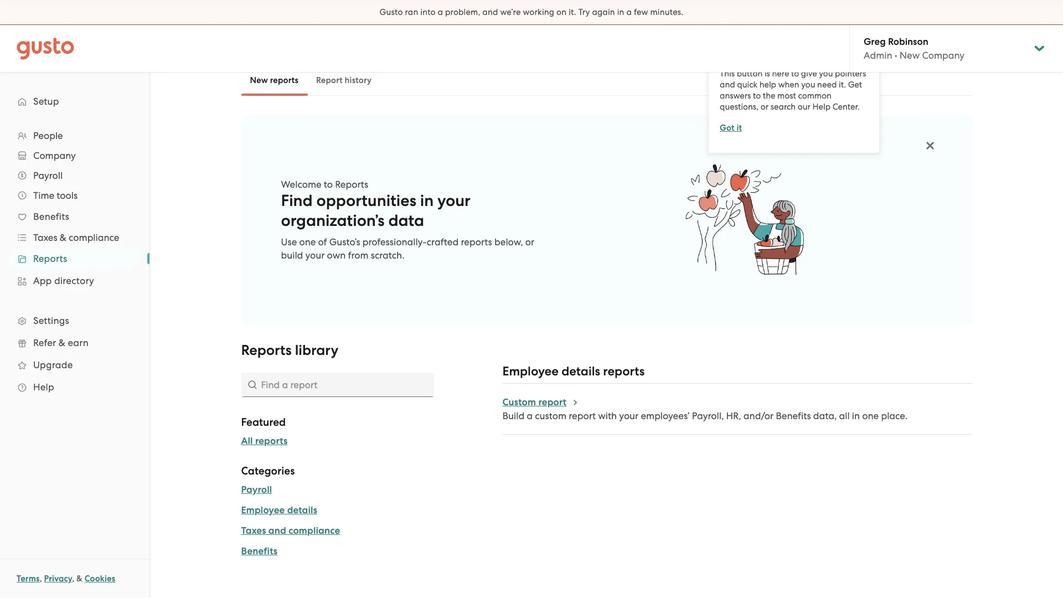 Task type: vqa. For each thing, say whether or not it's contained in the screenshot.
the right the Apple
no



Task type: locate. For each thing, give the bounding box(es) containing it.
0 horizontal spatial benefits
[[33, 211, 69, 222]]

0 vertical spatial reports
[[335, 179, 369, 190]]

0 horizontal spatial employee
[[241, 505, 285, 516]]

welcome to reports find opportunities in your organization's data
[[281, 179, 471, 231]]

robinson
[[889, 36, 929, 48]]

all
[[241, 436, 253, 447]]

details
[[562, 364, 601, 379], [287, 505, 318, 516]]

0 vertical spatial details
[[562, 364, 601, 379]]

reports library
[[241, 342, 339, 359]]

0 vertical spatial report
[[539, 397, 567, 408]]

2 horizontal spatial and
[[720, 80, 736, 89]]

report
[[539, 397, 567, 408], [569, 411, 596, 422]]

build
[[281, 250, 303, 261]]

benefits down taxes and compliance button
[[241, 546, 278, 557]]

to left the
[[754, 91, 762, 101]]

your up crafted
[[438, 191, 471, 211]]

to up 'when'
[[792, 68, 800, 78]]

greg
[[864, 36, 887, 48]]

benefits left data,
[[776, 411, 812, 422]]

, left cookies
[[72, 574, 74, 584]]

to
[[792, 68, 800, 78], [754, 91, 762, 101], [324, 179, 333, 190]]

2 horizontal spatial your
[[620, 411, 639, 422]]

company
[[923, 50, 965, 61], [33, 150, 76, 161]]

taxes for taxes & compliance
[[33, 232, 57, 243]]

all reports button
[[241, 435, 288, 448]]

new inside greg robinson admin • new company
[[900, 50, 921, 61]]

with
[[599, 411, 617, 422]]

time
[[33, 190, 54, 201]]

1 horizontal spatial benefits
[[241, 546, 278, 557]]

0 horizontal spatial details
[[287, 505, 318, 516]]

gusto
[[380, 7, 403, 17]]

or
[[761, 102, 769, 112], [526, 237, 535, 248]]

refer
[[33, 337, 56, 349]]

& inside dropdown button
[[60, 232, 66, 243]]

your inside 'use one of gusto's professionally-crafted reports below, or build your own from scratch.'
[[306, 250, 325, 261]]

you up need in the top right of the page
[[820, 68, 834, 78]]

taxes inside button
[[241, 525, 266, 537]]

employees'
[[641, 411, 690, 422]]

1 vertical spatial it.
[[840, 80, 847, 89]]

2 vertical spatial benefits
[[241, 546, 278, 557]]

0 horizontal spatial your
[[306, 250, 325, 261]]

reports up the opportunities
[[335, 179, 369, 190]]

employee inside employee details button
[[241, 505, 285, 516]]

1 , from the left
[[40, 574, 42, 584]]

in right all
[[853, 411, 861, 422]]

company inside company dropdown button
[[33, 150, 76, 161]]

1 vertical spatial employee
[[241, 505, 285, 516]]

reports
[[270, 75, 299, 85], [461, 237, 493, 248], [604, 364, 645, 379], [255, 436, 288, 447]]

reports up the app
[[33, 253, 67, 264]]

employee up custom report in the bottom of the page
[[503, 364, 559, 379]]

1 vertical spatial or
[[526, 237, 535, 248]]

below,
[[495, 237, 524, 248]]

0 horizontal spatial report
[[539, 397, 567, 408]]

0 horizontal spatial ,
[[40, 574, 42, 584]]

1 horizontal spatial ,
[[72, 574, 74, 584]]

0 vertical spatial help
[[813, 102, 831, 112]]

terms
[[17, 574, 40, 584]]

reports inside reports link
[[33, 253, 67, 264]]

0 horizontal spatial in
[[420, 191, 434, 211]]

reports left library
[[241, 342, 292, 359]]

0 horizontal spatial help
[[33, 382, 54, 393]]

& left earn
[[59, 337, 65, 349]]

new
[[900, 50, 921, 61], [250, 75, 268, 85]]

categories
[[241, 465, 295, 478]]

1 vertical spatial in
[[420, 191, 434, 211]]

1 horizontal spatial company
[[923, 50, 965, 61]]

it. left get
[[840, 80, 847, 89]]

gusto's
[[330, 237, 361, 248]]

compliance
[[69, 232, 119, 243], [289, 525, 340, 537]]

1 horizontal spatial new
[[900, 50, 921, 61]]

refer & earn
[[33, 337, 89, 349]]

details inside button
[[287, 505, 318, 516]]

1 horizontal spatial reports
[[241, 342, 292, 359]]

custom
[[503, 397, 537, 408]]

0 vertical spatial one
[[300, 237, 316, 248]]

one left of
[[300, 237, 316, 248]]

your down of
[[306, 250, 325, 261]]

1 vertical spatial compliance
[[289, 525, 340, 537]]

0 vertical spatial or
[[761, 102, 769, 112]]

a right into
[[438, 7, 443, 17]]

company down robinson
[[923, 50, 965, 61]]

one inside 'use one of gusto's professionally-crafted reports below, or build your own from scratch.'
[[300, 237, 316, 248]]

in up data
[[420, 191, 434, 211]]

most
[[778, 91, 797, 101]]

1 horizontal spatial employee
[[503, 364, 559, 379]]

0 vertical spatial employee
[[503, 364, 559, 379]]

0 vertical spatial compliance
[[69, 232, 119, 243]]

1 horizontal spatial taxes
[[241, 525, 266, 537]]

use one of gusto's professionally-crafted reports below, or build your own from scratch.
[[281, 237, 535, 261]]

0 horizontal spatial payroll
[[33, 170, 63, 181]]

& down the benefits link
[[60, 232, 66, 243]]

a down custom report in the bottom of the page
[[527, 411, 533, 422]]

1 horizontal spatial or
[[761, 102, 769, 112]]

new inside button
[[250, 75, 268, 85]]

or down the
[[761, 102, 769, 112]]

details for employee details reports
[[562, 364, 601, 379]]

reports inside 'use one of gusto's professionally-crafted reports below, or build your own from scratch.'
[[461, 237, 493, 248]]

1 vertical spatial help
[[33, 382, 54, 393]]

1 horizontal spatial compliance
[[289, 525, 340, 537]]

2 horizontal spatial to
[[792, 68, 800, 78]]

time tools button
[[11, 186, 139, 206]]

2 vertical spatial and
[[269, 525, 286, 537]]

taxes down the benefits link
[[33, 232, 57, 243]]

1 vertical spatial &
[[59, 337, 65, 349]]

try
[[579, 7, 590, 17]]

2 vertical spatial &
[[77, 574, 83, 584]]

you down give
[[802, 80, 816, 89]]

setup link
[[11, 91, 139, 111]]

1 horizontal spatial payroll
[[241, 484, 272, 496]]

1 vertical spatial reports
[[33, 253, 67, 264]]

company inside greg robinson admin • new company
[[923, 50, 965, 61]]

report history
[[316, 75, 372, 85]]

1 vertical spatial and
[[720, 80, 736, 89]]

1 vertical spatial your
[[306, 250, 325, 261]]

or right below,
[[526, 237, 535, 248]]

this
[[720, 68, 735, 78]]

0 horizontal spatial and
[[269, 525, 286, 537]]

gusto navigation element
[[0, 73, 150, 416]]

2 vertical spatial reports
[[241, 342, 292, 359]]

and down this at right top
[[720, 80, 736, 89]]

1 horizontal spatial it.
[[840, 80, 847, 89]]

reports left below,
[[461, 237, 493, 248]]

& left cookies
[[77, 574, 83, 584]]

2 horizontal spatial reports
[[335, 179, 369, 190]]

0 vertical spatial in
[[618, 7, 625, 17]]

0 horizontal spatial it.
[[569, 7, 577, 17]]

this button is here to give you pointers and quick help when you need it. get answers to the most common questions, or search our help center.
[[720, 68, 867, 112]]

0 horizontal spatial compliance
[[69, 232, 119, 243]]

1 vertical spatial payroll
[[241, 484, 272, 496]]

1 horizontal spatial in
[[618, 7, 625, 17]]

1 horizontal spatial and
[[483, 7, 498, 17]]

our
[[798, 102, 811, 112]]

1 vertical spatial new
[[250, 75, 268, 85]]

0 vertical spatial you
[[820, 68, 834, 78]]

0 horizontal spatial company
[[33, 150, 76, 161]]

0 vertical spatial payroll
[[33, 170, 63, 181]]

1 vertical spatial to
[[754, 91, 762, 101]]

app
[[33, 275, 52, 287]]

help down the common
[[813, 102, 831, 112]]

1 vertical spatial details
[[287, 505, 318, 516]]

in right again
[[618, 7, 625, 17]]

of
[[318, 237, 327, 248]]

employee down payroll button
[[241, 505, 285, 516]]

your right with
[[620, 411, 639, 422]]

0 horizontal spatial or
[[526, 237, 535, 248]]

1 horizontal spatial your
[[438, 191, 471, 211]]

0 horizontal spatial reports
[[33, 253, 67, 264]]

and left we're
[[483, 7, 498, 17]]

0 horizontal spatial new
[[250, 75, 268, 85]]

0 horizontal spatial to
[[324, 179, 333, 190]]

2 vertical spatial to
[[324, 179, 333, 190]]

data,
[[814, 411, 838, 422]]

to right welcome
[[324, 179, 333, 190]]

1 horizontal spatial details
[[562, 364, 601, 379]]

payroll up time at the top left of the page
[[33, 170, 63, 181]]

payroll inside dropdown button
[[33, 170, 63, 181]]

report left with
[[569, 411, 596, 422]]

& for compliance
[[60, 232, 66, 243]]

in inside welcome to reports find opportunities in your organization's data
[[420, 191, 434, 211]]

1 horizontal spatial one
[[863, 411, 880, 422]]

again
[[593, 7, 616, 17]]

company button
[[11, 146, 139, 166]]

1 vertical spatial taxes
[[241, 525, 266, 537]]

1 vertical spatial benefits
[[776, 411, 812, 422]]

admin
[[864, 50, 893, 61]]

1 vertical spatial report
[[569, 411, 596, 422]]

0 vertical spatial new
[[900, 50, 921, 61]]

0 vertical spatial to
[[792, 68, 800, 78]]

the
[[764, 91, 776, 101]]

we're
[[501, 7, 521, 17]]

2 , from the left
[[72, 574, 74, 584]]

details up custom report link
[[562, 364, 601, 379]]

home image
[[17, 37, 74, 60]]

featured
[[241, 416, 286, 429]]

minutes.
[[651, 7, 684, 17]]

0 horizontal spatial one
[[300, 237, 316, 248]]

and down employee details button
[[269, 525, 286, 537]]

report history button
[[308, 67, 381, 94]]

benefits down "time tools"
[[33, 211, 69, 222]]

list
[[0, 126, 150, 398]]

details up taxes and compliance
[[287, 505, 318, 516]]

taxes for taxes and compliance
[[241, 525, 266, 537]]

benefits button
[[241, 545, 278, 559]]

&
[[60, 232, 66, 243], [59, 337, 65, 349], [77, 574, 83, 584]]

help
[[760, 80, 777, 89]]

0 vertical spatial &
[[60, 232, 66, 243]]

employee details reports
[[503, 364, 645, 379]]

company down the people
[[33, 150, 76, 161]]

1 horizontal spatial help
[[813, 102, 831, 112]]

few
[[634, 7, 649, 17]]

it. inside this button is here to give you pointers and quick help when you need it. get answers to the most common questions, or search our help center.
[[840, 80, 847, 89]]

custom
[[535, 411, 567, 422]]

build
[[503, 411, 525, 422]]

cookies
[[85, 574, 115, 584]]

reports tab list
[[241, 65, 973, 96]]

taxes inside dropdown button
[[33, 232, 57, 243]]

reports left report
[[270, 75, 299, 85]]

place.
[[882, 411, 908, 422]]

1 horizontal spatial you
[[820, 68, 834, 78]]

report up custom
[[539, 397, 567, 408]]

0 vertical spatial taxes
[[33, 232, 57, 243]]

and/or
[[744, 411, 774, 422]]

a left few
[[627, 7, 632, 17]]

it. right on
[[569, 7, 577, 17]]

0 vertical spatial your
[[438, 191, 471, 211]]

2 vertical spatial in
[[853, 411, 861, 422]]

compliance inside button
[[289, 525, 340, 537]]

0 vertical spatial benefits
[[33, 211, 69, 222]]

search
[[771, 102, 796, 112]]

compliance down the benefits link
[[69, 232, 119, 243]]

quick
[[738, 80, 758, 89]]

compliance inside dropdown button
[[69, 232, 119, 243]]

help down upgrade
[[33, 382, 54, 393]]

answers
[[720, 91, 752, 101]]

setup
[[33, 96, 59, 107]]

your
[[438, 191, 471, 211], [306, 250, 325, 261], [620, 411, 639, 422]]

in
[[618, 7, 625, 17], [420, 191, 434, 211], [853, 411, 861, 422]]

0 horizontal spatial you
[[802, 80, 816, 89]]

1 horizontal spatial report
[[569, 411, 596, 422]]

compliance down employee details button
[[289, 525, 340, 537]]

payroll down categories on the bottom left
[[241, 484, 272, 496]]

got it
[[720, 123, 743, 133]]

one left place.
[[863, 411, 880, 422]]

1 vertical spatial you
[[802, 80, 816, 89]]

1 vertical spatial company
[[33, 150, 76, 161]]

0 horizontal spatial taxes
[[33, 232, 57, 243]]

taxes up benefits button
[[241, 525, 266, 537]]

, left privacy link
[[40, 574, 42, 584]]

custom report link
[[503, 397, 580, 408]]

it.
[[569, 7, 577, 17], [840, 80, 847, 89]]

0 vertical spatial company
[[923, 50, 965, 61]]



Task type: describe. For each thing, give the bounding box(es) containing it.
& for earn
[[59, 337, 65, 349]]

data
[[389, 211, 425, 231]]

directory
[[54, 275, 94, 287]]

benefits inside list
[[33, 211, 69, 222]]

new reports
[[250, 75, 299, 85]]

2 horizontal spatial in
[[853, 411, 861, 422]]

terms link
[[17, 574, 40, 584]]

settings
[[33, 315, 69, 326]]

own
[[327, 250, 346, 261]]

taxes and compliance
[[241, 525, 340, 537]]

employee details button
[[241, 504, 318, 518]]

payroll button
[[241, 484, 272, 497]]

center.
[[833, 102, 860, 112]]

payroll button
[[11, 166, 139, 186]]

reports down featured
[[255, 436, 288, 447]]

history
[[345, 75, 372, 85]]

or inside 'use one of gusto's professionally-crafted reports below, or build your own from scratch.'
[[526, 237, 535, 248]]

compliance for taxes & compliance
[[69, 232, 119, 243]]

employee details
[[241, 505, 318, 516]]

here
[[773, 68, 790, 78]]

taxes & compliance button
[[11, 228, 139, 248]]

help link
[[11, 377, 139, 397]]

scratch.
[[371, 250, 405, 261]]

cookies button
[[85, 572, 115, 586]]

reports for reports library
[[241, 342, 292, 359]]

0 vertical spatial it.
[[569, 7, 577, 17]]

working
[[523, 7, 555, 17]]

and inside this button is here to give you pointers and quick help when you need it. get answers to the most common questions, or search our help center.
[[720, 80, 736, 89]]

give
[[802, 68, 818, 78]]

opportunities
[[317, 191, 417, 211]]

details for employee details
[[287, 505, 318, 516]]

reports for reports
[[33, 253, 67, 264]]

greg robinson admin • new company
[[864, 36, 965, 61]]

into
[[421, 7, 436, 17]]

use
[[281, 237, 297, 248]]

•
[[895, 50, 898, 61]]

refer & earn link
[[11, 333, 139, 353]]

need
[[818, 80, 838, 89]]

2 horizontal spatial a
[[627, 7, 632, 17]]

time tools
[[33, 190, 78, 201]]

is
[[765, 68, 771, 78]]

common
[[799, 91, 832, 101]]

reports link
[[11, 249, 139, 269]]

help inside this button is here to give you pointers and quick help when you need it. get answers to the most common questions, or search our help center.
[[813, 102, 831, 112]]

report
[[316, 75, 343, 85]]

your inside welcome to reports find opportunities in your organization's data
[[438, 191, 471, 211]]

pointers
[[836, 68, 867, 78]]

1 horizontal spatial a
[[527, 411, 533, 422]]

got it button
[[720, 121, 743, 134]]

to inside welcome to reports find opportunities in your organization's data
[[324, 179, 333, 190]]

reports inside welcome to reports find opportunities in your organization's data
[[335, 179, 369, 190]]

help inside list
[[33, 382, 54, 393]]

0 horizontal spatial a
[[438, 7, 443, 17]]

hr,
[[727, 411, 742, 422]]

organization's
[[281, 211, 385, 231]]

library
[[295, 342, 339, 359]]

when
[[779, 80, 800, 89]]

reports inside tab list
[[270, 75, 299, 85]]

or inside this button is here to give you pointers and quick help when you need it. get answers to the most common questions, or search our help center.
[[761, 102, 769, 112]]

new reports button
[[241, 67, 308, 94]]

app directory link
[[11, 271, 139, 291]]

professionally-
[[363, 237, 427, 248]]

1 vertical spatial one
[[863, 411, 880, 422]]

all reports
[[241, 436, 288, 447]]

questions,
[[720, 102, 759, 112]]

taxes and compliance button
[[241, 525, 340, 538]]

privacy link
[[44, 574, 72, 584]]

upgrade
[[33, 360, 73, 371]]

custom report
[[503, 397, 567, 408]]

on
[[557, 7, 567, 17]]

list containing people
[[0, 126, 150, 398]]

problem,
[[446, 7, 481, 17]]

gusto ran into a problem, and we're working on it. try again in a few minutes.
[[380, 7, 684, 17]]

get
[[849, 80, 863, 89]]

upgrade link
[[11, 355, 139, 375]]

tools
[[57, 190, 78, 201]]

settings link
[[11, 311, 139, 331]]

employee for employee details
[[241, 505, 285, 516]]

2 horizontal spatial benefits
[[776, 411, 812, 422]]

Report Search bar field
[[241, 373, 434, 397]]

1 horizontal spatial to
[[754, 91, 762, 101]]

build a custom report with your employees' payroll, hr, and/or benefits data, all in one place.
[[503, 411, 908, 422]]

0 vertical spatial and
[[483, 7, 498, 17]]

employee for employee details reports
[[503, 364, 559, 379]]

compliance for taxes and compliance
[[289, 525, 340, 537]]

benefits link
[[11, 207, 139, 227]]

app directory
[[33, 275, 94, 287]]

privacy
[[44, 574, 72, 584]]

all
[[840, 411, 850, 422]]

terms , privacy , & cookies
[[17, 574, 115, 584]]

crafted
[[427, 237, 459, 248]]

it
[[737, 123, 743, 133]]

button
[[737, 68, 763, 78]]

and inside taxes and compliance button
[[269, 525, 286, 537]]

reports up with
[[604, 364, 645, 379]]

2 vertical spatial your
[[620, 411, 639, 422]]

people
[[33, 130, 63, 141]]

ran
[[405, 7, 419, 17]]



